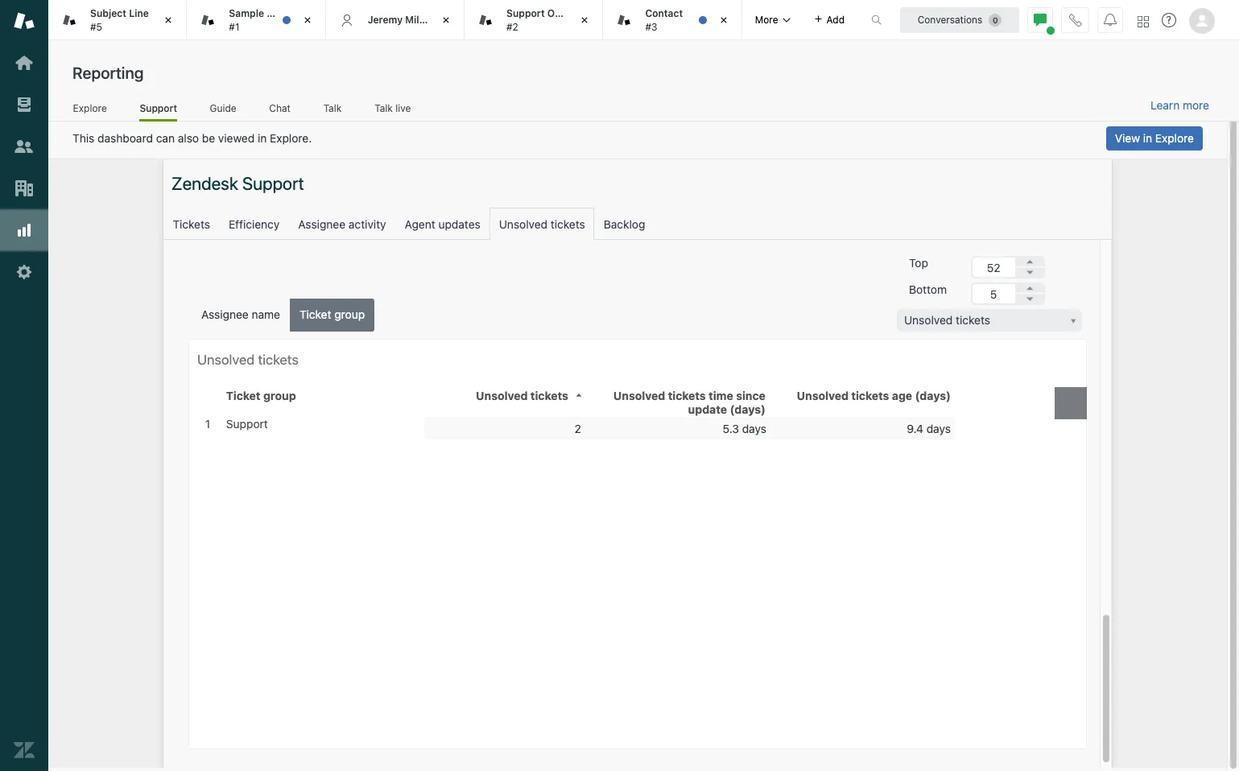 Task type: locate. For each thing, give the bounding box(es) containing it.
in right view
[[1143, 131, 1152, 145]]

this dashboard can also be viewed in explore.
[[72, 131, 312, 145]]

talk live link
[[374, 102, 412, 119]]

support for support
[[140, 102, 177, 114]]

tab containing contact
[[603, 0, 742, 40]]

0 vertical spatial explore
[[73, 102, 107, 114]]

talk for talk live
[[375, 102, 393, 114]]

conversations
[[918, 13, 983, 25]]

0 horizontal spatial in
[[258, 131, 267, 145]]

more button
[[742, 0, 804, 39]]

2 in from the left
[[1143, 131, 1152, 145]]

1 tab from the left
[[48, 0, 187, 40]]

1 vertical spatial support
[[140, 102, 177, 114]]

live
[[396, 102, 411, 114]]

1 close image from the left
[[161, 12, 177, 28]]

zendesk image
[[14, 740, 35, 761]]

viewed
[[218, 131, 255, 145]]

admin image
[[14, 262, 35, 283]]

3 close image from the left
[[577, 12, 593, 28]]

close image for subject line
[[161, 12, 177, 28]]

tab
[[48, 0, 187, 40], [465, 0, 603, 40], [603, 0, 742, 40]]

1 talk from the left
[[323, 102, 342, 114]]

conversations button
[[900, 7, 1020, 33]]

close image left more
[[716, 12, 732, 28]]

jeremy miller
[[368, 14, 432, 26]]

can
[[156, 131, 175, 145]]

close image for #3
[[716, 12, 732, 28]]

1 horizontal spatial in
[[1143, 131, 1152, 145]]

explore
[[73, 102, 107, 114], [1156, 131, 1194, 145]]

support inside support outreach #2
[[507, 7, 545, 19]]

support
[[507, 7, 545, 19], [140, 102, 177, 114]]

3 tab from the left
[[603, 0, 742, 40]]

1 horizontal spatial close image
[[716, 12, 732, 28]]

subject line #5
[[90, 7, 149, 33]]

1 horizontal spatial explore
[[1156, 131, 1194, 145]]

chat link
[[269, 102, 291, 119]]

in right viewed
[[258, 131, 267, 145]]

tab containing support outreach
[[465, 0, 603, 40]]

2 talk from the left
[[375, 102, 393, 114]]

support up #2
[[507, 7, 545, 19]]

explore down learn more link
[[1156, 131, 1194, 145]]

2 tab from the left
[[465, 0, 603, 40]]

close image right "line"
[[161, 12, 177, 28]]

1 horizontal spatial support
[[507, 7, 545, 19]]

close image inside '#1' tab
[[299, 12, 315, 28]]

1 horizontal spatial close image
[[438, 12, 454, 28]]

notifications image
[[1104, 13, 1117, 26]]

contact
[[645, 7, 683, 19]]

#5
[[90, 21, 102, 33]]

2 close image from the left
[[716, 12, 732, 28]]

learn
[[1151, 98, 1180, 112]]

more
[[1183, 98, 1210, 112]]

get help image
[[1162, 13, 1177, 27]]

talk
[[323, 102, 342, 114], [375, 102, 393, 114]]

talk left live
[[375, 102, 393, 114]]

talk inside "link"
[[375, 102, 393, 114]]

0 horizontal spatial support
[[140, 102, 177, 114]]

0 horizontal spatial explore
[[73, 102, 107, 114]]

support outreach #2
[[507, 7, 591, 33]]

support up the can
[[140, 102, 177, 114]]

more
[[755, 13, 778, 25]]

close image
[[161, 12, 177, 28], [438, 12, 454, 28], [577, 12, 593, 28]]

0 vertical spatial support
[[507, 7, 545, 19]]

2 horizontal spatial close image
[[577, 12, 593, 28]]

1 horizontal spatial talk
[[375, 102, 393, 114]]

0 horizontal spatial close image
[[299, 12, 315, 28]]

#1
[[229, 21, 240, 33]]

close image right #1
[[299, 12, 315, 28]]

close image
[[299, 12, 315, 28], [716, 12, 732, 28]]

talk right chat
[[323, 102, 342, 114]]

chat
[[269, 102, 291, 114]]

view in explore
[[1115, 131, 1194, 145]]

#2
[[507, 21, 519, 33]]

guide
[[210, 102, 236, 114]]

0 horizontal spatial talk
[[323, 102, 342, 114]]

close image right "miller" on the left
[[438, 12, 454, 28]]

1 close image from the left
[[299, 12, 315, 28]]

view
[[1115, 131, 1140, 145]]

#3
[[645, 21, 658, 33]]

1 vertical spatial explore
[[1156, 131, 1194, 145]]

support for support outreach #2
[[507, 7, 545, 19]]

outreach
[[547, 7, 591, 19]]

in
[[258, 131, 267, 145], [1143, 131, 1152, 145]]

close image for support outreach
[[577, 12, 593, 28]]

0 horizontal spatial close image
[[161, 12, 177, 28]]

customers image
[[14, 136, 35, 157]]

this
[[72, 131, 94, 145]]

explore up this on the left of page
[[73, 102, 107, 114]]

2 close image from the left
[[438, 12, 454, 28]]

close image left #3
[[577, 12, 593, 28]]

subject
[[90, 7, 126, 19]]

talk for talk
[[323, 102, 342, 114]]

talk live
[[375, 102, 411, 114]]



Task type: vqa. For each thing, say whether or not it's contained in the screenshot.
BRAND BEYOND IMAGINATION
no



Task type: describe. For each thing, give the bounding box(es) containing it.
get started image
[[14, 52, 35, 73]]

organizations image
[[14, 178, 35, 199]]

explore link
[[72, 102, 107, 119]]

guide link
[[209, 102, 237, 119]]

main element
[[0, 0, 48, 772]]

close image inside jeremy miller tab
[[438, 12, 454, 28]]

dashboard
[[98, 131, 153, 145]]

talk link
[[323, 102, 342, 119]]

miller
[[405, 14, 432, 26]]

close image for #1
[[299, 12, 315, 28]]

be
[[202, 131, 215, 145]]

also
[[178, 131, 199, 145]]

learn more
[[1151, 98, 1210, 112]]

views image
[[14, 94, 35, 115]]

zendesk products image
[[1138, 16, 1149, 27]]

in inside button
[[1143, 131, 1152, 145]]

1 in from the left
[[258, 131, 267, 145]]

add
[[827, 13, 845, 25]]

reporting image
[[14, 220, 35, 241]]

add button
[[804, 0, 854, 39]]

tabs tab list
[[48, 0, 854, 40]]

zendesk support image
[[14, 10, 35, 31]]

explore inside button
[[1156, 131, 1194, 145]]

explore.
[[270, 131, 312, 145]]

support link
[[140, 102, 177, 122]]

learn more link
[[1151, 98, 1210, 113]]

contact #3
[[645, 7, 683, 33]]

view in explore button
[[1106, 126, 1203, 151]]

jeremy miller tab
[[326, 0, 465, 40]]

line
[[129, 7, 149, 19]]

reporting
[[72, 64, 144, 82]]

button displays agent's chat status as online. image
[[1034, 13, 1047, 26]]

tab containing subject line
[[48, 0, 187, 40]]

#1 tab
[[187, 0, 326, 40]]

jeremy
[[368, 14, 403, 26]]



